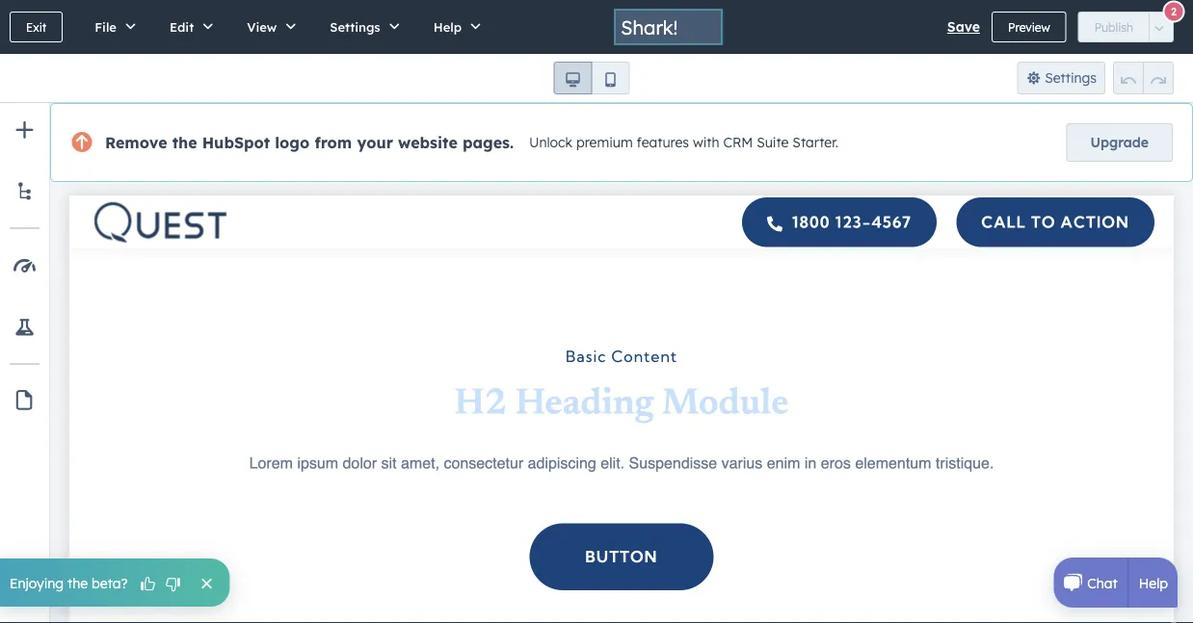 Task type: locate. For each thing, give the bounding box(es) containing it.
None field
[[619, 14, 685, 40]]

settings
[[330, 19, 381, 35], [1046, 69, 1097, 86]]

0 vertical spatial help
[[434, 19, 462, 35]]

1 group from the left
[[554, 62, 630, 95]]

0 horizontal spatial help
[[434, 19, 462, 35]]

0 horizontal spatial the
[[68, 575, 88, 592]]

have
[[933, 470, 964, 487]]

the right remove
[[172, 133, 197, 152]]

upgrade
[[1091, 134, 1150, 151]]

0 horizontal spatial group
[[554, 62, 630, 95]]

2 group from the left
[[1114, 62, 1175, 95]]

exit link
[[10, 12, 63, 42]]

settings right view button
[[330, 19, 381, 35]]

hubspot
[[202, 133, 270, 152]]

preview
[[1009, 20, 1051, 34]]

your
[[357, 133, 393, 152]]

suite
[[757, 134, 789, 151]]

1 vertical spatial settings
[[1046, 69, 1097, 86]]

1 horizontal spatial the
[[172, 133, 197, 152]]

publish
[[1095, 20, 1134, 34]]

we're
[[876, 493, 911, 510]]

group down publish group
[[1114, 62, 1175, 95]]

1 horizontal spatial settings
[[1046, 69, 1097, 86]]

remove the hubspot logo from your website pages.
[[105, 133, 514, 152]]

0 vertical spatial the
[[172, 133, 197, 152]]

edit button
[[149, 0, 227, 54]]

thumbsup image
[[139, 577, 157, 594]]

group up premium on the top of page
[[554, 62, 630, 95]]

unlock
[[530, 134, 573, 151]]

the left beta?
[[68, 575, 88, 592]]

1 vertical spatial help
[[1140, 575, 1169, 592]]

the for remove
[[172, 133, 197, 152]]

1 vertical spatial the
[[68, 575, 88, 592]]

unlock premium features with crm suite starter.
[[530, 134, 839, 151]]

0 horizontal spatial settings button
[[310, 0, 413, 54]]

0 vertical spatial settings
[[330, 19, 381, 35]]

1 horizontal spatial group
[[1114, 62, 1175, 95]]

group
[[554, 62, 630, 95], [1114, 62, 1175, 95]]

the inside button
[[68, 575, 88, 592]]

up
[[1017, 470, 1034, 487]]

file
[[95, 19, 117, 35]]

features
[[637, 134, 690, 151]]

hi
[[876, 470, 889, 487]]

0 vertical spatial settings button
[[310, 0, 413, 54]]

1 vertical spatial settings button
[[1018, 62, 1106, 95]]

publish button
[[1079, 12, 1151, 42]]

save button
[[948, 15, 981, 39]]

logo
[[275, 133, 310, 152]]

the for enjoying
[[68, 575, 88, 592]]

save
[[948, 18, 981, 35]]

help
[[434, 19, 462, 35], [1140, 575, 1169, 592]]

chat
[[1088, 575, 1118, 592]]

the
[[172, 133, 197, 152], [68, 575, 88, 592]]

0 horizontal spatial settings
[[330, 19, 381, 35]]

beta?
[[92, 575, 128, 592]]

help inside help button
[[434, 19, 462, 35]]

upgrade link
[[1067, 123, 1174, 162]]

enjoying
[[10, 575, 64, 592]]

edit
[[170, 19, 194, 35]]

file button
[[74, 0, 149, 54]]

settings button
[[310, 0, 413, 54], [1018, 62, 1106, 95]]

settings down preview on the top of the page
[[1046, 69, 1097, 86]]



Task type: vqa. For each thing, say whether or not it's contained in the screenshot.
File button
yes



Task type: describe. For each thing, give the bounding box(es) containing it.
view
[[247, 19, 277, 35]]

hi there, have any set up questions? we're here to help.
[[876, 470, 1106, 510]]

starter.
[[793, 134, 839, 151]]

from
[[315, 133, 352, 152]]

here
[[915, 493, 942, 510]]

set
[[995, 470, 1014, 487]]

to
[[946, 493, 959, 510]]

remove
[[105, 133, 167, 152]]

questions?
[[1038, 470, 1106, 487]]

with
[[693, 134, 720, 151]]

2
[[1172, 5, 1178, 18]]

help button
[[413, 0, 495, 54]]

crm
[[724, 134, 753, 151]]

enjoying the beta? button
[[0, 559, 230, 608]]

thumbsdown image
[[164, 577, 182, 594]]

view button
[[227, 0, 310, 54]]

any
[[967, 470, 991, 487]]

there,
[[893, 470, 929, 487]]

1 horizontal spatial settings button
[[1018, 62, 1106, 95]]

preview button
[[992, 12, 1067, 42]]

exit
[[26, 20, 46, 34]]

help.
[[963, 493, 993, 510]]

pages.
[[463, 133, 514, 152]]

website
[[398, 133, 458, 152]]

premium
[[577, 134, 633, 151]]

1 horizontal spatial help
[[1140, 575, 1169, 592]]

enjoying the beta?
[[10, 575, 128, 592]]

publish group
[[1079, 12, 1175, 42]]



